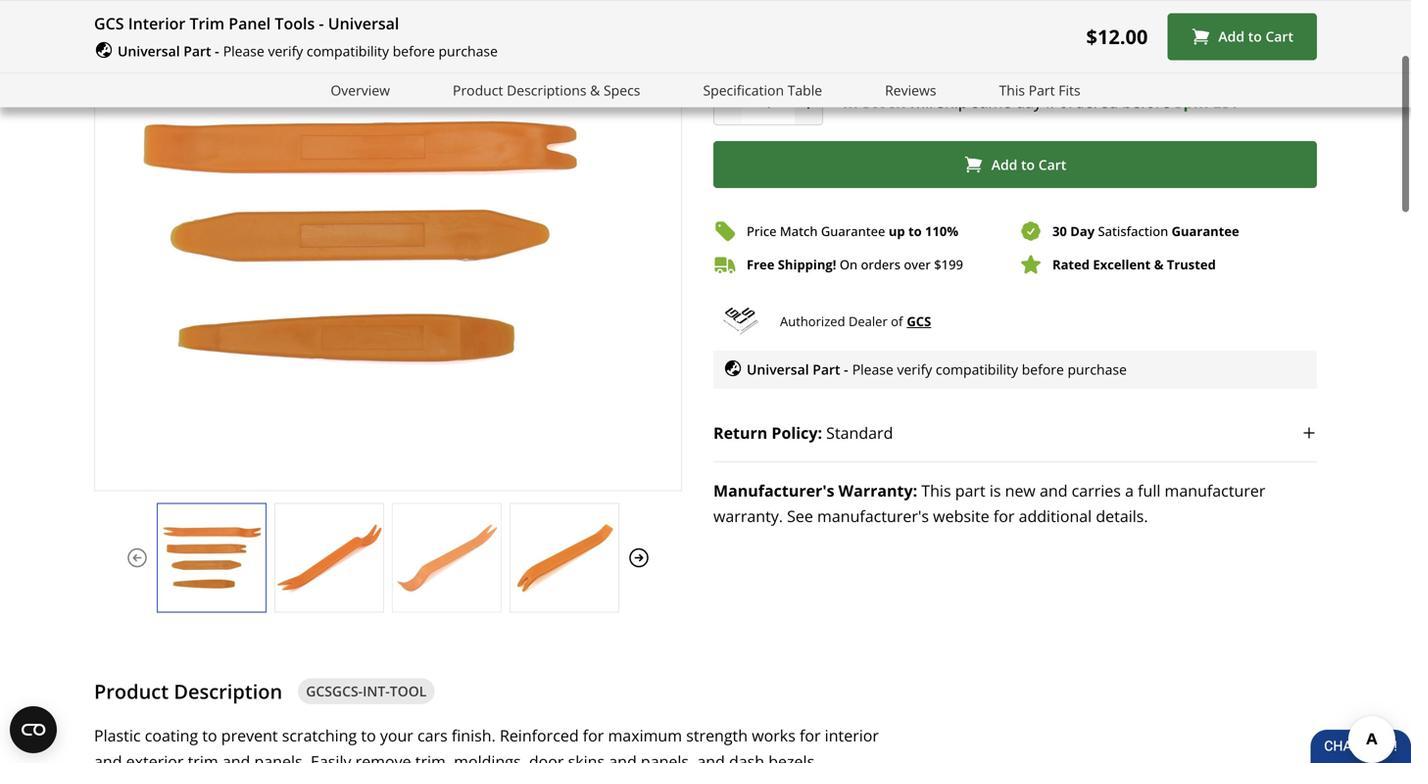 Task type: vqa. For each thing, say whether or not it's contained in the screenshot.
Overview at the left
yes



Task type: locate. For each thing, give the bounding box(es) containing it.
1 vertical spatial product
[[94, 678, 169, 705]]

0 horizontal spatial add
[[992, 155, 1018, 174]]

1 gcsgcs-int-tool gcs interior trim panel tools - universal, image from the left
[[158, 524, 266, 593]]

universal part - please verify compatibility before purchase down gcs link
[[747, 360, 1127, 379]]

3pm
[[1175, 91, 1209, 112]]

universal down authorized
[[747, 360, 809, 379]]

scratching
[[282, 726, 357, 747]]

1 vertical spatial universal part - please verify compatibility before purchase
[[747, 360, 1127, 379]]

0 vertical spatial compatibility
[[307, 42, 389, 60]]

verify down tools
[[268, 42, 303, 60]]

this for part
[[922, 480, 952, 501]]

ship
[[938, 91, 968, 112]]

trim,
[[415, 751, 450, 764]]

1 vertical spatial this
[[922, 480, 952, 501]]

universal down interior
[[118, 42, 180, 60]]

see
[[787, 506, 814, 527]]

compatibility
[[307, 42, 389, 60], [936, 360, 1019, 379]]

1 vertical spatial add to cart
[[992, 155, 1067, 174]]

interior
[[825, 726, 879, 747]]

will
[[910, 91, 934, 112]]

your
[[380, 726, 414, 747]]

0 vertical spatial product
[[453, 81, 503, 99]]

add to cart
[[1219, 27, 1294, 46], [992, 155, 1067, 174]]

0 vertical spatial verify
[[268, 42, 303, 60]]

cars
[[418, 726, 448, 747]]

add for bottom add to cart button
[[992, 155, 1018, 174]]

0 vertical spatial part
[[184, 42, 211, 60]]

0 horizontal spatial &
[[590, 81, 600, 99]]

for down is
[[994, 506, 1015, 527]]

add to cart down day
[[992, 155, 1067, 174]]

descriptions
[[507, 81, 587, 99]]

$3.00
[[1056, 31, 1096, 52]]

over
[[904, 256, 931, 273]]

1 horizontal spatial part
[[813, 360, 841, 379]]

satisfaction
[[1099, 223, 1169, 240]]

0 vertical spatial add to cart button
[[1168, 13, 1318, 60]]

for up skins
[[583, 726, 604, 747]]

and down strength
[[697, 751, 725, 764]]

0 vertical spatial cart
[[1266, 27, 1294, 46]]

this inside the this part is new and carries a full manufacturer warranty. see manufacturer's website for additional details.
[[922, 480, 952, 501]]

& left trusted
[[1155, 256, 1164, 273]]

2 horizontal spatial -
[[844, 360, 849, 379]]

1 horizontal spatial compatibility
[[936, 360, 1019, 379]]

1 horizontal spatial before
[[1022, 360, 1065, 379]]

- right tools
[[319, 13, 324, 34]]

add to cart up est
[[1219, 27, 1294, 46]]

universal part - please verify compatibility before purchase down tools
[[118, 42, 498, 60]]

gcsgcs-int-tool gcs interior trim panel tools - universal, image
[[158, 524, 266, 593], [276, 524, 383, 593], [393, 524, 501, 593], [511, 524, 619, 593]]

1 horizontal spatial universal
[[328, 13, 399, 34]]

gcs image
[[714, 308, 769, 335]]

add up est
[[1219, 27, 1245, 46]]

this inside this part fits link
[[1000, 81, 1026, 99]]

and up additional
[[1040, 480, 1068, 501]]

0 horizontal spatial purchase
[[439, 42, 498, 60]]

please
[[223, 42, 265, 60], [853, 360, 894, 379]]

overview
[[331, 81, 390, 99]]

guarantee up trusted
[[1172, 223, 1240, 240]]

0 horizontal spatial product
[[94, 678, 169, 705]]

for
[[994, 506, 1015, 527], [583, 726, 604, 747], [800, 726, 821, 747]]

policy:
[[772, 422, 823, 443]]

1 horizontal spatial this
[[1000, 81, 1026, 99]]

0 horizontal spatial this
[[922, 480, 952, 501]]

1 horizontal spatial gcs
[[907, 313, 932, 331]]

gcs link
[[907, 311, 932, 332]]

3 gcsgcs-int-tool gcs interior trim panel tools - universal, image from the left
[[393, 524, 501, 593]]

and down maximum
[[609, 751, 637, 764]]

0 vertical spatial gcs
[[94, 13, 124, 34]]

1 vertical spatial purchase
[[1068, 360, 1127, 379]]

warranty:
[[839, 480, 918, 501]]

gcs left interior
[[94, 13, 124, 34]]

product for product descriptions & specs
[[453, 81, 503, 99]]

moldings,
[[454, 751, 525, 764]]

0 vertical spatial add
[[1219, 27, 1245, 46]]

0 vertical spatial add to cart
[[1219, 27, 1294, 46]]

orders
[[861, 256, 901, 273]]

1 horizontal spatial cart
[[1266, 27, 1294, 46]]

1 vertical spatial add
[[992, 155, 1018, 174]]

dash
[[729, 751, 765, 764]]

gcsgcs-int-tool
[[306, 682, 427, 701]]

please down dealer
[[853, 360, 894, 379]]

$12.00
[[1087, 23, 1149, 50]]

universal
[[328, 13, 399, 34], [118, 42, 180, 60], [747, 360, 809, 379]]

2 vertical spatial -
[[844, 360, 849, 379]]

product for product description
[[94, 678, 169, 705]]

4 gcsgcs-int-tool gcs interior trim panel tools - universal, image from the left
[[511, 524, 619, 593]]

and
[[1040, 480, 1068, 501], [94, 751, 122, 764], [222, 751, 250, 764], [609, 751, 637, 764], [697, 751, 725, 764]]

1 horizontal spatial add to cart
[[1219, 27, 1294, 46]]

1 vertical spatial &
[[1155, 256, 1164, 273]]

panels.
[[254, 751, 307, 764]]

universal part - please verify compatibility before purchase
[[118, 42, 498, 60], [747, 360, 1127, 379]]

add to cart button down day
[[714, 141, 1318, 188]]

new
[[1006, 480, 1036, 501]]

0 horizontal spatial universal
[[118, 42, 180, 60]]

1 vertical spatial gcs
[[907, 313, 932, 331]]

please down gcs interior trim panel tools - universal
[[223, 42, 265, 60]]

0 vertical spatial universal
[[328, 13, 399, 34]]

2 vertical spatial universal
[[747, 360, 809, 379]]

0 horizontal spatial cart
[[1039, 155, 1067, 174]]

manufacturer's warranty:
[[714, 480, 918, 501]]

specification table link
[[703, 79, 823, 101]]

for up bezels.
[[800, 726, 821, 747]]

product left descriptions
[[453, 81, 503, 99]]

gcs right "of"
[[907, 313, 932, 331]]

0 horizontal spatial guarantee
[[821, 223, 886, 240]]

1 horizontal spatial add
[[1219, 27, 1245, 46]]

verify
[[268, 42, 303, 60], [898, 360, 933, 379]]

tool
[[390, 682, 427, 701]]

1 horizontal spatial verify
[[898, 360, 933, 379]]

1 horizontal spatial &
[[1155, 256, 1164, 273]]

$
[[935, 256, 942, 273]]

and inside the this part is new and carries a full manufacturer warranty. see manufacturer's website for additional details.
[[1040, 480, 1068, 501]]

1 horizontal spatial please
[[853, 360, 894, 379]]

0 vertical spatial please
[[223, 42, 265, 60]]

add down same
[[992, 155, 1018, 174]]

1 vertical spatial before
[[1123, 91, 1171, 112]]

1 vertical spatial universal
[[118, 42, 180, 60]]

&
[[590, 81, 600, 99], [1155, 256, 1164, 273]]

maximum
[[608, 726, 682, 747]]

- down trim
[[215, 42, 219, 60]]

verify down gcs link
[[898, 360, 933, 379]]

this part is new and carries a full manufacturer warranty. see manufacturer's website for additional details.
[[714, 480, 1266, 527]]

works
[[752, 726, 796, 747]]

stock
[[863, 91, 906, 112]]

decrement image
[[719, 92, 738, 112]]

authorized dealer of gcs
[[780, 313, 932, 331]]

2 horizontal spatial part
[[1029, 81, 1056, 99]]

standard
[[827, 422, 894, 443]]

gcs
[[94, 13, 124, 34], [907, 313, 932, 331]]

return
[[714, 422, 768, 443]]

int-
[[363, 682, 390, 701]]

product
[[453, 81, 503, 99], [94, 678, 169, 705]]

coating
[[145, 726, 198, 747]]

remove
[[356, 751, 411, 764]]

0 horizontal spatial universal part - please verify compatibility before purchase
[[118, 42, 498, 60]]

interior
[[128, 13, 186, 34]]

add to cart button up est
[[1168, 13, 1318, 60]]

of
[[891, 313, 903, 330]]

1 vertical spatial -
[[215, 42, 219, 60]]

0 vertical spatial &
[[590, 81, 600, 99]]

match
[[780, 223, 818, 240]]

1 guarantee from the left
[[821, 223, 886, 240]]

reinforced
[[500, 726, 579, 747]]

0 horizontal spatial -
[[215, 42, 219, 60]]

2 horizontal spatial before
[[1123, 91, 1171, 112]]

2 guarantee from the left
[[1172, 223, 1240, 240]]

1 horizontal spatial product
[[453, 81, 503, 99]]

a
[[1126, 480, 1134, 501]]

rated
[[1053, 256, 1090, 273]]

2 vertical spatial before
[[1022, 360, 1065, 379]]

if
[[1046, 91, 1056, 112]]

0 horizontal spatial before
[[393, 42, 435, 60]]

guarantee up the free shipping! on orders over $ 199 on the top of the page
[[821, 223, 886, 240]]

0 vertical spatial this
[[1000, 81, 1026, 99]]

& left the specs
[[590, 81, 600, 99]]

warranty.
[[714, 506, 783, 527]]

same
[[972, 91, 1012, 112]]

dealer
[[849, 313, 888, 330]]

1 vertical spatial part
[[1029, 81, 1056, 99]]

table
[[788, 81, 823, 99]]

product up the plastic
[[94, 678, 169, 705]]

cart for the top add to cart button
[[1266, 27, 1294, 46]]

-
[[319, 13, 324, 34], [215, 42, 219, 60], [844, 360, 849, 379]]

2 horizontal spatial universal
[[747, 360, 809, 379]]

- down "authorized dealer of gcs"
[[844, 360, 849, 379]]

universal up overview
[[328, 13, 399, 34]]

part
[[184, 42, 211, 60], [1029, 81, 1056, 99], [813, 360, 841, 379]]

0 vertical spatial before
[[393, 42, 435, 60]]

and down prevent
[[222, 751, 250, 764]]

0 horizontal spatial verify
[[268, 42, 303, 60]]

2 horizontal spatial for
[[994, 506, 1015, 527]]

up
[[889, 223, 906, 240]]

& for excellent
[[1155, 256, 1164, 273]]

shop pay image
[[1104, 32, 1186, 52]]

1 vertical spatial cart
[[1039, 155, 1067, 174]]

for inside the this part is new and carries a full manufacturer warranty. see manufacturer's website for additional details.
[[994, 506, 1015, 527]]

1 horizontal spatial guarantee
[[1172, 223, 1240, 240]]

None number field
[[714, 78, 824, 125]]

0 vertical spatial -
[[319, 13, 324, 34]]

door
[[529, 751, 564, 764]]



Task type: describe. For each thing, give the bounding box(es) containing it.
bezels.
[[769, 751, 819, 764]]

in stock will ship same day if ordered before 3pm est
[[843, 91, 1240, 112]]

carries
[[1072, 480, 1122, 501]]

skins
[[568, 751, 605, 764]]

0 horizontal spatial please
[[223, 42, 265, 60]]

0 vertical spatial universal part - please verify compatibility before purchase
[[118, 42, 498, 60]]

1 vertical spatial please
[[853, 360, 894, 379]]

this part fits link
[[1000, 79, 1081, 101]]

.
[[1096, 31, 1100, 52]]

is
[[990, 480, 1002, 501]]

reviews
[[885, 81, 937, 99]]

day
[[1071, 223, 1095, 240]]

2 vertical spatial part
[[813, 360, 841, 379]]

additional
[[1019, 506, 1092, 527]]

panels,
[[641, 751, 693, 764]]

gcsgcs-
[[306, 682, 363, 701]]

tools
[[275, 13, 315, 34]]

1 vertical spatial compatibility
[[936, 360, 1019, 379]]

specs
[[604, 81, 641, 99]]

$3.00 .
[[1056, 31, 1100, 52]]

gcs inside "authorized dealer of gcs"
[[907, 313, 932, 331]]

full
[[1138, 480, 1161, 501]]

& for descriptions
[[590, 81, 600, 99]]

increment image
[[799, 92, 819, 112]]

0 horizontal spatial for
[[583, 726, 604, 747]]

trim
[[188, 751, 218, 764]]

specification
[[703, 81, 784, 99]]

trim
[[190, 13, 225, 34]]

overview link
[[331, 79, 390, 101]]

est
[[1213, 91, 1240, 112]]

authorized
[[780, 313, 846, 330]]

1 horizontal spatial -
[[319, 13, 324, 34]]

go to right image image
[[627, 547, 651, 570]]

1 vertical spatial verify
[[898, 360, 933, 379]]

price match guarantee up to 110%
[[747, 223, 959, 240]]

excellent
[[1094, 256, 1151, 273]]

manufacturer's
[[714, 480, 835, 501]]

on
[[840, 256, 858, 273]]

this for part
[[1000, 81, 1026, 99]]

fits
[[1059, 81, 1081, 99]]

1 horizontal spatial universal part - please verify compatibility before purchase
[[747, 360, 1127, 379]]

1 vertical spatial add to cart button
[[714, 141, 1318, 188]]

strength
[[687, 726, 748, 747]]

open widget image
[[10, 707, 57, 754]]

1 horizontal spatial for
[[800, 726, 821, 747]]

product descriptions & specs link
[[453, 79, 641, 101]]

in
[[843, 91, 859, 112]]

specification table
[[703, 81, 823, 99]]

shipping!
[[778, 256, 837, 273]]

2 gcsgcs-int-tool gcs interior trim panel tools - universal, image from the left
[[276, 524, 383, 593]]

free
[[747, 256, 775, 273]]

0 horizontal spatial add to cart
[[992, 155, 1067, 174]]

gcs interior trim panel tools - universal
[[94, 13, 399, 34]]

website
[[934, 506, 990, 527]]

0 horizontal spatial gcs
[[94, 13, 124, 34]]

this part fits
[[1000, 81, 1081, 99]]

0 horizontal spatial part
[[184, 42, 211, 60]]

0 horizontal spatial compatibility
[[307, 42, 389, 60]]

add for the top add to cart button
[[1219, 27, 1245, 46]]

panel
[[229, 13, 271, 34]]

return policy: standard
[[714, 422, 894, 443]]

199
[[942, 256, 964, 273]]

and down the plastic
[[94, 751, 122, 764]]

manufacturer
[[1165, 480, 1266, 501]]

cart for bottom add to cart button
[[1039, 155, 1067, 174]]

description
[[174, 678, 283, 705]]

plastic coating to prevent scratching to your cars finish. reinforced for maximum strength works for interior and exterior trim and panels. easily remove trim, moldings, door skins and panels, and dash bezels.
[[94, 726, 879, 764]]

30
[[1053, 223, 1068, 240]]

ordered
[[1060, 91, 1119, 112]]

price
[[747, 223, 777, 240]]

product descriptions & specs
[[453, 81, 641, 99]]

prevent
[[221, 726, 278, 747]]

day
[[1016, 91, 1042, 112]]

part
[[956, 480, 986, 501]]

reviews link
[[885, 79, 937, 101]]

1 horizontal spatial purchase
[[1068, 360, 1127, 379]]

trusted
[[1168, 256, 1217, 273]]

easily
[[311, 751, 351, 764]]

30 day satisfaction guarantee
[[1053, 223, 1240, 240]]

rated excellent & trusted
[[1053, 256, 1217, 273]]

exterior
[[126, 751, 184, 764]]

free shipping! on orders over $ 199
[[747, 256, 964, 273]]

product description
[[94, 678, 283, 705]]

110%
[[926, 223, 959, 240]]

details.
[[1096, 506, 1149, 527]]

plastic
[[94, 726, 141, 747]]

0 vertical spatial purchase
[[439, 42, 498, 60]]



